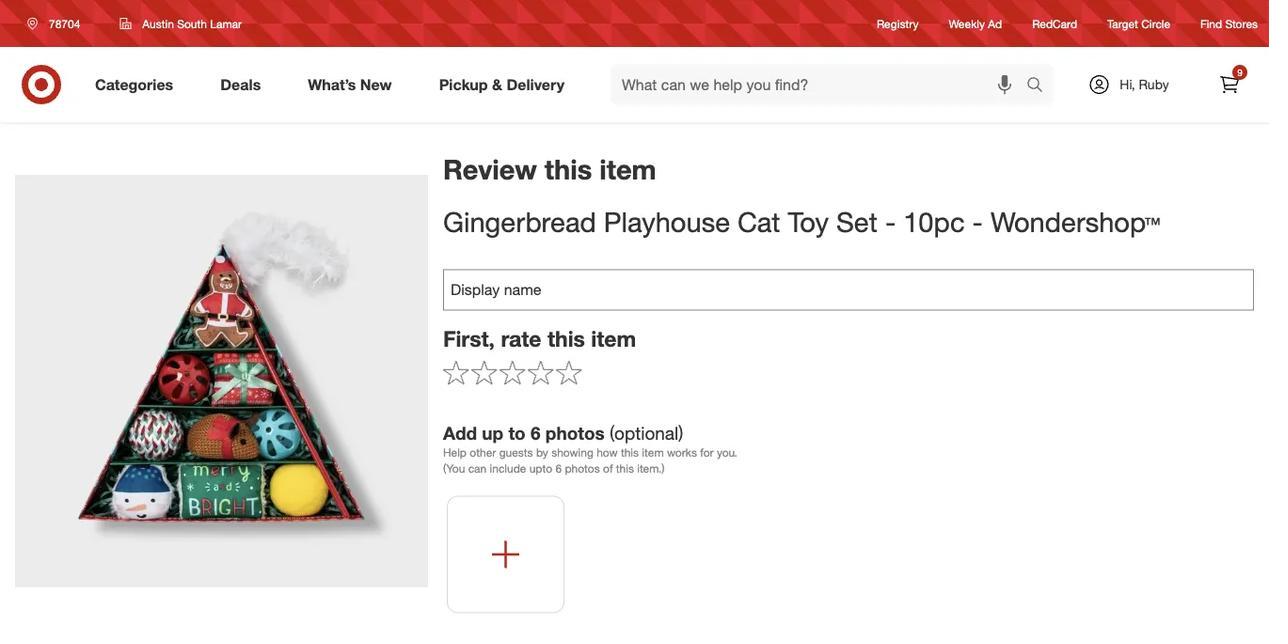 Task type: vqa. For each thing, say whether or not it's contained in the screenshot.
search button
yes



Task type: describe. For each thing, give the bounding box(es) containing it.
add
[[443, 423, 477, 444]]

registry
[[877, 16, 919, 31]]

what's
[[308, 75, 356, 94]]

what's new
[[308, 75, 392, 94]]

this right 'rate' in the left bottom of the page
[[548, 326, 585, 352]]

pickup
[[439, 75, 488, 94]]

redcard link
[[1032, 15, 1078, 32]]

weekly ad
[[949, 16, 1002, 31]]

up
[[482, 423, 504, 444]]

for
[[700, 446, 714, 460]]

categories link
[[79, 64, 197, 105]]

find stores
[[1201, 16, 1258, 31]]

ruby
[[1139, 76, 1169, 93]]

rate
[[501, 326, 542, 352]]

What can we help you find? suggestions appear below search field
[[611, 64, 1031, 105]]

ad
[[988, 16, 1002, 31]]

(optional)
[[610, 423, 684, 444]]

south
[[177, 16, 207, 31]]

of
[[603, 462, 613, 476]]

review this item
[[443, 152, 657, 186]]

other
[[470, 446, 496, 460]]

this right of
[[616, 462, 634, 476]]

lamar
[[210, 16, 242, 31]]

9 link
[[1209, 64, 1251, 105]]

pickup & delivery link
[[423, 64, 588, 105]]

registry link
[[877, 15, 919, 32]]

deals link
[[204, 64, 284, 105]]

works
[[667, 446, 697, 460]]

what's new link
[[292, 64, 416, 105]]

upto
[[530, 462, 552, 476]]

new
[[360, 75, 392, 94]]

gingerbread
[[443, 205, 596, 239]]

target circle
[[1108, 16, 1171, 31]]

add up to 6 photos (optional) help other guests by showing how this item works for you. (you can include upto 6 photos of this item.)
[[443, 423, 738, 476]]

search button
[[1018, 64, 1063, 109]]

you.
[[717, 446, 738, 460]]

cat
[[738, 205, 781, 239]]

review
[[443, 152, 537, 186]]

playhouse
[[604, 205, 730, 239]]

austin south lamar
[[142, 16, 242, 31]]

1 - from the left
[[885, 205, 896, 239]]



Task type: locate. For each thing, give the bounding box(es) containing it.
photos down "showing" on the left of the page
[[565, 462, 600, 476]]

showing
[[552, 446, 594, 460]]

78704 button
[[15, 7, 100, 40]]

&
[[492, 75, 502, 94]]

0 vertical spatial photos
[[546, 423, 605, 444]]

find stores link
[[1201, 15, 1258, 32]]

photos
[[546, 423, 605, 444], [565, 462, 600, 476]]

hi, ruby
[[1120, 76, 1169, 93]]

pickup & delivery
[[439, 75, 565, 94]]

circle
[[1142, 16, 1171, 31]]

include
[[490, 462, 526, 476]]

hi,
[[1120, 76, 1135, 93]]

item up item.)
[[642, 446, 664, 460]]

78704
[[49, 16, 80, 31]]

6 right upto
[[556, 462, 562, 476]]

this right how
[[621, 446, 639, 460]]

item right 'rate' in the left bottom of the page
[[591, 326, 636, 352]]

0 vertical spatial 6
[[531, 423, 541, 444]]

wondershop™
[[991, 205, 1161, 239]]

9
[[1238, 66, 1243, 78]]

stores
[[1226, 16, 1258, 31]]

find
[[1201, 16, 1223, 31]]

0 horizontal spatial 6
[[531, 423, 541, 444]]

2 - from the left
[[973, 205, 983, 239]]

0 horizontal spatial -
[[885, 205, 896, 239]]

this
[[545, 152, 592, 186], [548, 326, 585, 352], [621, 446, 639, 460], [616, 462, 634, 476]]

delivery
[[507, 75, 565, 94]]

redcard
[[1032, 16, 1078, 31]]

item up 'playhouse'
[[600, 152, 657, 186]]

austin south lamar button
[[108, 7, 254, 40]]

austin
[[142, 16, 174, 31]]

10pc
[[904, 205, 965, 239]]

target
[[1108, 16, 1139, 31]]

item.)
[[637, 462, 665, 476]]

deals
[[220, 75, 261, 94]]

1 vertical spatial photos
[[565, 462, 600, 476]]

(you
[[443, 462, 465, 476]]

help
[[443, 446, 467, 460]]

toy
[[788, 205, 829, 239]]

search
[[1018, 77, 1063, 96]]

1 vertical spatial 6
[[556, 462, 562, 476]]

1 vertical spatial item
[[591, 326, 636, 352]]

categories
[[95, 75, 173, 94]]

how
[[597, 446, 618, 460]]

this up gingerbread
[[545, 152, 592, 186]]

1 horizontal spatial -
[[973, 205, 983, 239]]

0 vertical spatial item
[[600, 152, 657, 186]]

1 horizontal spatial 6
[[556, 462, 562, 476]]

None text field
[[443, 270, 1254, 311]]

first, rate this item
[[443, 326, 636, 352]]

weekly
[[949, 16, 985, 31]]

- right "set"
[[885, 205, 896, 239]]

item inside add up to 6 photos (optional) help other guests by showing how this item works for you. (you can include upto 6 photos of this item.)
[[642, 446, 664, 460]]

photos up "showing" on the left of the page
[[546, 423, 605, 444]]

gingerbread playhouse cat toy set - 10pc - wondershop™
[[443, 205, 1161, 239]]

weekly ad link
[[949, 15, 1002, 32]]

target circle link
[[1108, 15, 1171, 32]]

set
[[837, 205, 878, 239]]

-
[[885, 205, 896, 239], [973, 205, 983, 239]]

first,
[[443, 326, 495, 352]]

can
[[468, 462, 487, 476]]

6 right to
[[531, 423, 541, 444]]

2 vertical spatial item
[[642, 446, 664, 460]]

item
[[600, 152, 657, 186], [591, 326, 636, 352], [642, 446, 664, 460]]

to
[[509, 423, 526, 444]]

guests
[[499, 446, 533, 460]]

- right 10pc
[[973, 205, 983, 239]]

by
[[536, 446, 548, 460]]

6
[[531, 423, 541, 444], [556, 462, 562, 476]]



